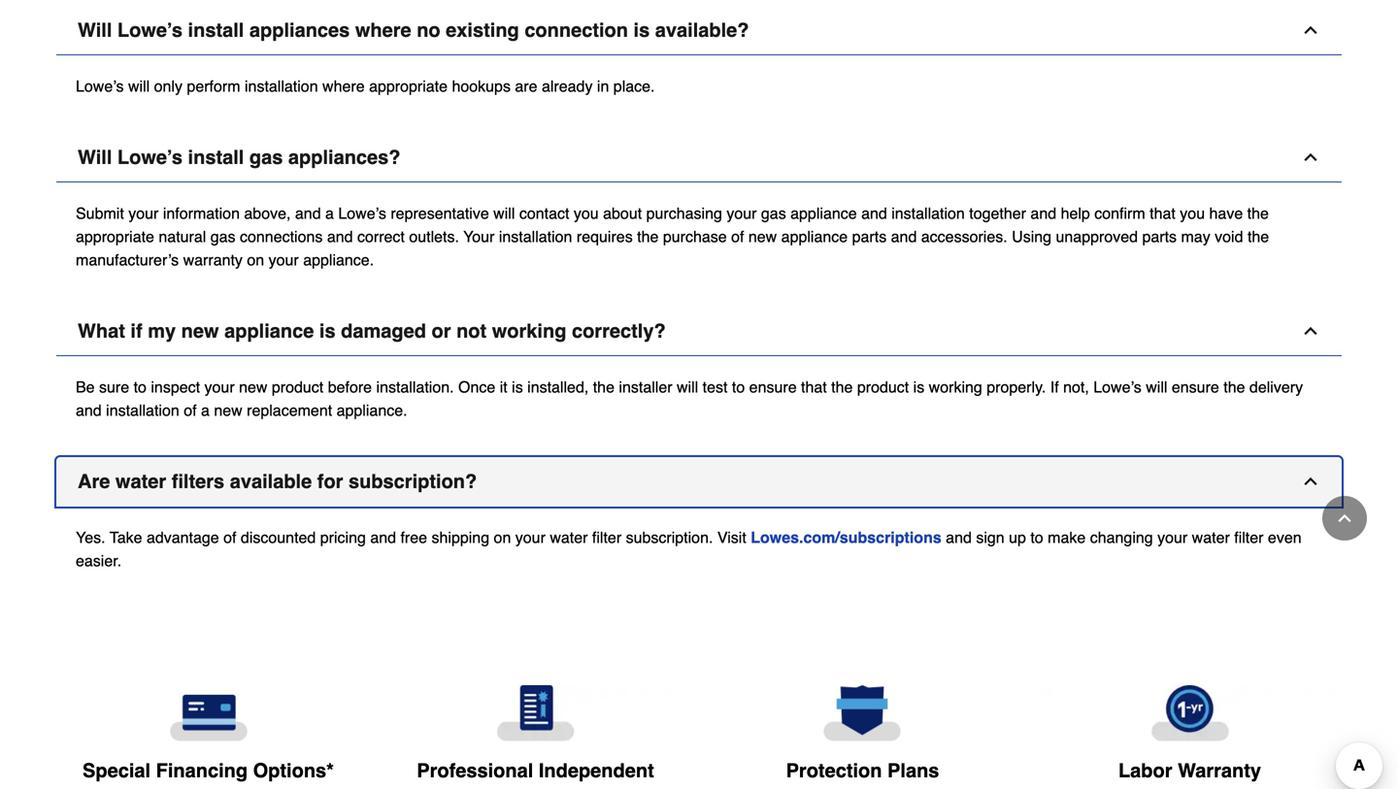 Task type: vqa. For each thing, say whether or not it's contained in the screenshot.
chevron up image to the top
yes



Task type: locate. For each thing, give the bounding box(es) containing it.
chevron up image inside what if my new appliance is damaged or not working correctly? button
[[1301, 321, 1320, 341]]

install for gas
[[188, 146, 244, 169]]

water inside button
[[115, 470, 166, 493]]

your up purchase
[[727, 204, 757, 222]]

0 vertical spatial appliance
[[790, 204, 857, 222]]

0 horizontal spatial of
[[184, 402, 197, 419]]

and inside "and sign up to make changing your water filter even easier."
[[946, 529, 972, 547]]

what if my new appliance is damaged or not working correctly?
[[78, 320, 666, 342]]

3 chevron up image from the top
[[1301, 321, 1320, 341]]

0 vertical spatial will
[[78, 19, 112, 41]]

0 horizontal spatial product
[[272, 378, 324, 396]]

2 will from the top
[[78, 146, 112, 169]]

0 vertical spatial where
[[355, 19, 411, 41]]

will inside 'button'
[[78, 19, 112, 41]]

to
[[134, 378, 147, 396], [732, 378, 745, 396], [1030, 529, 1043, 547]]

your right shipping
[[515, 529, 546, 547]]

1 vertical spatial will
[[78, 146, 112, 169]]

you up requires
[[574, 204, 599, 222]]

0 vertical spatial appropriate
[[369, 77, 448, 95]]

install inside button
[[188, 146, 244, 169]]

will
[[128, 77, 150, 95], [493, 204, 515, 222], [677, 378, 698, 396], [1146, 378, 1167, 396]]

plans
[[887, 760, 939, 782]]

inspect
[[151, 378, 200, 396]]

2 filter from the left
[[1234, 529, 1264, 547]]

filter left even
[[1234, 529, 1264, 547]]

working inside button
[[492, 320, 566, 342]]

1 will from the top
[[78, 19, 112, 41]]

on right shipping
[[494, 529, 511, 547]]

will
[[78, 19, 112, 41], [78, 146, 112, 169]]

appropriate
[[369, 77, 448, 95], [76, 228, 154, 246]]

install inside 'button'
[[188, 19, 244, 41]]

filter left 'subscription.'
[[592, 529, 622, 547]]

natural
[[159, 228, 206, 246]]

lowe's
[[117, 19, 183, 41], [76, 77, 124, 95], [117, 146, 183, 169], [338, 204, 386, 222], [1093, 378, 1142, 396]]

0 horizontal spatial you
[[574, 204, 599, 222]]

1 horizontal spatial chevron up image
[[1335, 509, 1354, 528]]

may
[[1181, 228, 1210, 246]]

before
[[328, 378, 372, 396]]

2 horizontal spatial of
[[731, 228, 744, 246]]

are
[[515, 77, 537, 95]]

free
[[400, 529, 427, 547]]

0 horizontal spatial appropriate
[[76, 228, 154, 246]]

1 horizontal spatial product
[[857, 378, 909, 396]]

working left properly.
[[929, 378, 982, 396]]

existing
[[446, 19, 519, 41]]

on down connections
[[247, 251, 264, 269]]

subscription?
[[349, 470, 477, 493]]

0 vertical spatial working
[[492, 320, 566, 342]]

1 install from the top
[[188, 19, 244, 41]]

labor warranty
[[1118, 760, 1261, 782]]

chevron up image inside scroll to top 'element'
[[1335, 509, 1354, 528]]

0 horizontal spatial on
[[247, 251, 264, 269]]

gas
[[249, 146, 283, 169], [761, 204, 786, 222], [210, 228, 235, 246]]

of inside 'submit your information above, and a lowe's representative will contact you about purchasing your gas appliance and installation together and help confirm that you have the appropriate natural gas connections and correct outlets. your installation requires the purchase of new appliance parts and accessories. using unapproved parts may void the manufacturer's warranty on your appliance.'
[[731, 228, 744, 246]]

new
[[748, 228, 777, 246], [181, 320, 219, 342], [239, 378, 267, 396], [214, 402, 242, 419]]

installation up 'accessories.'
[[891, 204, 965, 222]]

you
[[574, 204, 599, 222], [1180, 204, 1205, 222]]

0 vertical spatial that
[[1150, 204, 1176, 222]]

lowe's right not,
[[1093, 378, 1142, 396]]

new right 'my' at the top
[[181, 320, 219, 342]]

void
[[1215, 228, 1243, 246]]

your right inspect
[[204, 378, 235, 396]]

2 install from the top
[[188, 146, 244, 169]]

appliance
[[790, 204, 857, 222], [781, 228, 848, 246], [224, 320, 314, 342]]

and sign up to make changing your water filter even easier.
[[76, 529, 1302, 570]]

chevron up image inside will lowe's install gas appliances? button
[[1301, 148, 1320, 167]]

lowe's up only
[[117, 19, 183, 41]]

2 vertical spatial chevron up image
[[1301, 321, 1320, 341]]

1 vertical spatial appliance
[[781, 228, 848, 246]]

install up perform
[[188, 19, 244, 41]]

appliance.
[[303, 251, 374, 269], [337, 402, 407, 419]]

1 vertical spatial a
[[201, 402, 210, 419]]

appliances
[[249, 19, 350, 41]]

chevron up image inside are water filters available for subscription? button
[[1301, 472, 1320, 491]]

that inside 'submit your information above, and a lowe's representative will contact you about purchasing your gas appliance and installation together and help confirm that you have the appropriate natural gas connections and correct outlets. your installation requires the purchase of new appliance parts and accessories. using unapproved parts may void the manufacturer's warranty on your appliance.'
[[1150, 204, 1176, 222]]

install up information
[[188, 146, 244, 169]]

0 vertical spatial on
[[247, 251, 264, 269]]

appropriate inside 'submit your information above, and a lowe's representative will contact you about purchasing your gas appliance and installation together and help confirm that you have the appropriate natural gas connections and correct outlets. your installation requires the purchase of new appliance parts and accessories. using unapproved parts may void the manufacturer's warranty on your appliance.'
[[76, 228, 154, 246]]

1 horizontal spatial you
[[1180, 204, 1205, 222]]

1 vertical spatial chevron up image
[[1301, 148, 1320, 167]]

yes. take advantage of discounted pricing and free shipping on your water filter subscription. visit lowes.com/subscriptions
[[76, 529, 942, 547]]

where left no
[[355, 19, 411, 41]]

of right purchase
[[731, 228, 744, 246]]

appliance. inside be sure to inspect your new product before installation. once it is installed, the installer will test to ensure that the product is working properly. if not, lowe's will ensure the delivery and installation of a new replacement appliance.
[[337, 402, 407, 419]]

to right sure
[[134, 378, 147, 396]]

of down inspect
[[184, 402, 197, 419]]

will up your
[[493, 204, 515, 222]]

water inside "and sign up to make changing your water filter even easier."
[[1192, 529, 1230, 547]]

a down appliances?
[[325, 204, 334, 222]]

ensure right test
[[749, 378, 797, 396]]

correct
[[357, 228, 405, 246]]

will for will lowe's install appliances where no existing connection is available?
[[78, 19, 112, 41]]

2 horizontal spatial water
[[1192, 529, 1230, 547]]

representative
[[391, 204, 489, 222]]

0 horizontal spatial gas
[[210, 228, 235, 246]]

protection
[[786, 760, 882, 782]]

working inside be sure to inspect your new product before installation. once it is installed, the installer will test to ensure that the product is working properly. if not, lowe's will ensure the delivery and installation of a new replacement appliance.
[[929, 378, 982, 396]]

2 product from the left
[[857, 378, 909, 396]]

0 horizontal spatial a
[[201, 402, 210, 419]]

lowes.com/subscriptions link
[[751, 529, 942, 547]]

will for will lowe's install gas appliances?
[[78, 146, 112, 169]]

2 chevron up image from the top
[[1301, 148, 1320, 167]]

a blue badge icon. image
[[715, 686, 1011, 742]]

1 horizontal spatial that
[[1150, 204, 1176, 222]]

your inside "and sign up to make changing your water filter even easier."
[[1157, 529, 1188, 547]]

a blue 1-year labor warranty icon. image
[[1042, 686, 1338, 742]]

1 vertical spatial appliance.
[[337, 402, 407, 419]]

gas right purchasing
[[761, 204, 786, 222]]

gas up warranty
[[210, 228, 235, 246]]

0 horizontal spatial ensure
[[749, 378, 797, 396]]

subscription.
[[626, 529, 713, 547]]

a
[[325, 204, 334, 222], [201, 402, 210, 419]]

installation.
[[376, 378, 454, 396]]

1 horizontal spatial water
[[550, 529, 588, 547]]

appropriate down will lowe's install appliances where no existing connection is available?
[[369, 77, 448, 95]]

1 vertical spatial chevron up image
[[1335, 509, 1354, 528]]

0 horizontal spatial working
[[492, 320, 566, 342]]

using
[[1012, 228, 1052, 246]]

correctly?
[[572, 320, 666, 342]]

0 horizontal spatial that
[[801, 378, 827, 396]]

unapproved
[[1056, 228, 1138, 246]]

test
[[703, 378, 728, 396]]

ensure
[[749, 378, 797, 396], [1172, 378, 1219, 396]]

1 horizontal spatial a
[[325, 204, 334, 222]]

parts left 'accessories.'
[[852, 228, 887, 246]]

1 ensure from the left
[[749, 378, 797, 396]]

will left test
[[677, 378, 698, 396]]

you up "may"
[[1180, 204, 1205, 222]]

on inside 'submit your information above, and a lowe's representative will contact you about purchasing your gas appliance and installation together and help confirm that you have the appropriate natural gas connections and correct outlets. your installation requires the purchase of new appliance parts and accessories. using unapproved parts may void the manufacturer's warranty on your appliance.'
[[247, 251, 264, 269]]

that
[[1150, 204, 1176, 222], [801, 378, 827, 396]]

0 vertical spatial gas
[[249, 146, 283, 169]]

1 horizontal spatial appropriate
[[369, 77, 448, 95]]

a up "filters"
[[201, 402, 210, 419]]

0 horizontal spatial chevron up image
[[1301, 472, 1320, 491]]

1 vertical spatial appropriate
[[76, 228, 154, 246]]

will lowe's install appliances where no existing connection is available?
[[78, 19, 749, 41]]

filter
[[592, 529, 622, 547], [1234, 529, 1264, 547]]

will inside button
[[78, 146, 112, 169]]

only
[[154, 77, 183, 95]]

will inside 'submit your information above, and a lowe's representative will contact you about purchasing your gas appliance and installation together and help confirm that you have the appropriate natural gas connections and correct outlets. your installation requires the purchase of new appliance parts and accessories. using unapproved parts may void the manufacturer's warranty on your appliance.'
[[493, 204, 515, 222]]

installers
[[493, 787, 578, 789]]

new inside button
[[181, 320, 219, 342]]

lowe's up correct
[[338, 204, 386, 222]]

installation down contact
[[499, 228, 572, 246]]

product
[[272, 378, 324, 396], [857, 378, 909, 396]]

your right submit
[[128, 204, 159, 222]]

installation down "appliances" on the left top
[[245, 77, 318, 95]]

1 horizontal spatial working
[[929, 378, 982, 396]]

parts left "may"
[[1142, 228, 1177, 246]]

appliance. down correct
[[303, 251, 374, 269]]

2 vertical spatial appliance
[[224, 320, 314, 342]]

is
[[634, 19, 650, 41], [319, 320, 336, 342], [512, 378, 523, 396], [913, 378, 925, 396]]

0 vertical spatial chevron up image
[[1301, 20, 1320, 40]]

lowe's down only
[[117, 146, 183, 169]]

2 horizontal spatial gas
[[761, 204, 786, 222]]

appliance. down the before
[[337, 402, 407, 419]]

0 vertical spatial a
[[325, 204, 334, 222]]

financing
[[156, 760, 248, 782]]

delivery
[[1249, 378, 1303, 396]]

1 horizontal spatial to
[[732, 378, 745, 396]]

1 vertical spatial of
[[184, 402, 197, 419]]

1 horizontal spatial gas
[[249, 146, 283, 169]]

1 vertical spatial on
[[494, 529, 511, 547]]

chevron up image
[[1301, 20, 1320, 40], [1301, 148, 1320, 167], [1301, 321, 1320, 341]]

if
[[1050, 378, 1059, 396]]

0 vertical spatial install
[[188, 19, 244, 41]]

1 vertical spatial install
[[188, 146, 244, 169]]

of right advantage
[[223, 529, 236, 547]]

0 vertical spatial chevron up image
[[1301, 472, 1320, 491]]

professional independent installers
[[417, 760, 654, 789]]

1 vertical spatial that
[[801, 378, 827, 396]]

0 horizontal spatial parts
[[852, 228, 887, 246]]

working
[[492, 320, 566, 342], [929, 378, 982, 396]]

are water filters available for subscription?
[[78, 470, 477, 493]]

0 horizontal spatial water
[[115, 470, 166, 493]]

damaged
[[341, 320, 426, 342]]

hookups
[[452, 77, 511, 95]]

install
[[188, 19, 244, 41], [188, 146, 244, 169]]

gas up above,
[[249, 146, 283, 169]]

1 filter from the left
[[592, 529, 622, 547]]

chevron up image inside will lowe's install appliances where no existing connection is available? 'button'
[[1301, 20, 1320, 40]]

chevron up image for available?
[[1301, 20, 1320, 40]]

a dark blue background check icon. image
[[387, 686, 684, 742]]

of
[[731, 228, 744, 246], [184, 402, 197, 419], [223, 529, 236, 547]]

appliance inside button
[[224, 320, 314, 342]]

installation down sure
[[106, 402, 179, 419]]

0 vertical spatial of
[[731, 228, 744, 246]]

new right purchase
[[748, 228, 777, 246]]

2 ensure from the left
[[1172, 378, 1219, 396]]

the
[[1247, 204, 1269, 222], [637, 228, 659, 246], [1248, 228, 1269, 246], [593, 378, 615, 396], [831, 378, 853, 396], [1224, 378, 1245, 396]]

your down connections
[[269, 251, 299, 269]]

appropriate up the manufacturer's
[[76, 228, 154, 246]]

have
[[1209, 204, 1243, 222]]

2 horizontal spatial to
[[1030, 529, 1043, 547]]

for
[[317, 470, 343, 493]]

to right test
[[732, 378, 745, 396]]

filter inside "and sign up to make changing your water filter even easier."
[[1234, 529, 1264, 547]]

1 horizontal spatial filter
[[1234, 529, 1264, 547]]

confirm
[[1094, 204, 1145, 222]]

to right the up at the bottom of the page
[[1030, 529, 1043, 547]]

2 vertical spatial gas
[[210, 228, 235, 246]]

accessories.
[[921, 228, 1007, 246]]

1 vertical spatial gas
[[761, 204, 786, 222]]

your right "changing"
[[1157, 529, 1188, 547]]

1 vertical spatial working
[[929, 378, 982, 396]]

1 chevron up image from the top
[[1301, 20, 1320, 40]]

appliance. inside 'submit your information above, and a lowe's representative will contact you about purchasing your gas appliance and installation together and help confirm that you have the appropriate natural gas connections and correct outlets. your installation requires the purchase of new appliance parts and accessories. using unapproved parts may void the manufacturer's warranty on your appliance.'
[[303, 251, 374, 269]]

0 vertical spatial appliance.
[[303, 251, 374, 269]]

1 horizontal spatial ensure
[[1172, 378, 1219, 396]]

on
[[247, 251, 264, 269], [494, 529, 511, 547]]

even
[[1268, 529, 1302, 547]]

to inside "and sign up to make changing your water filter even easier."
[[1030, 529, 1043, 547]]

1 horizontal spatial parts
[[1142, 228, 1177, 246]]

2 vertical spatial of
[[223, 529, 236, 547]]

where up appliances?
[[322, 77, 365, 95]]

will left only
[[128, 77, 150, 95]]

ensure left delivery
[[1172, 378, 1219, 396]]

working right not
[[492, 320, 566, 342]]

chevron up image
[[1301, 472, 1320, 491], [1335, 509, 1354, 528]]

0 horizontal spatial filter
[[592, 529, 622, 547]]



Task type: describe. For each thing, give the bounding box(es) containing it.
yes.
[[76, 529, 105, 547]]

1 horizontal spatial on
[[494, 529, 511, 547]]

what if my new appliance is damaged or not working correctly? button
[[56, 307, 1342, 356]]

up
[[1009, 529, 1026, 547]]

where inside 'button'
[[355, 19, 411, 41]]

be sure to inspect your new product before installation. once it is installed, the installer will test to ensure that the product is working properly. if not, lowe's will ensure the delivery and installation of a new replacement appliance.
[[76, 378, 1303, 419]]

chevron up image for working
[[1301, 321, 1320, 341]]

will right not,
[[1146, 378, 1167, 396]]

installation inside be sure to inspect your new product before installation. once it is installed, the installer will test to ensure that the product is working properly. if not, lowe's will ensure the delivery and installation of a new replacement appliance.
[[106, 402, 179, 419]]

protection plans
[[786, 760, 939, 782]]

new left "replacement"
[[214, 402, 242, 419]]

1 vertical spatial where
[[322, 77, 365, 95]]

lowe's will only perform installation where appropriate hookups are already in place.
[[76, 77, 655, 95]]

my
[[148, 320, 176, 342]]

2 parts from the left
[[1142, 228, 1177, 246]]

0 horizontal spatial to
[[134, 378, 147, 396]]

installer
[[619, 378, 672, 396]]

1 you from the left
[[574, 204, 599, 222]]

place.
[[613, 77, 655, 95]]

changing
[[1090, 529, 1153, 547]]

1 parts from the left
[[852, 228, 887, 246]]

it
[[500, 378, 507, 396]]

are water filters available for subscription? button
[[56, 457, 1342, 507]]

lowe's inside 'button'
[[117, 19, 183, 41]]

filters
[[172, 470, 224, 493]]

warranty
[[183, 251, 243, 269]]

will lowe's install appliances where no existing connection is available? button
[[56, 6, 1342, 55]]

already
[[542, 77, 593, 95]]

lowe's inside 'submit your information above, and a lowe's representative will contact you about purchasing your gas appliance and installation together and help confirm that you have the appropriate natural gas connections and correct outlets. your installation requires the purchase of new appliance parts and accessories. using unapproved parts may void the manufacturer's warranty on your appliance.'
[[338, 204, 386, 222]]

that inside be sure to inspect your new product before installation. once it is installed, the installer will test to ensure that the product is working properly. if not, lowe's will ensure the delivery and installation of a new replacement appliance.
[[801, 378, 827, 396]]

special financing options*
[[83, 760, 334, 782]]

information
[[163, 204, 240, 222]]

take
[[110, 529, 142, 547]]

1 product from the left
[[272, 378, 324, 396]]

independent
[[539, 760, 654, 782]]

properly.
[[987, 378, 1046, 396]]

about
[[603, 204, 642, 222]]

new inside 'submit your information above, and a lowe's representative will contact you about purchasing your gas appliance and installation together and help confirm that you have the appropriate natural gas connections and correct outlets. your installation requires the purchase of new appliance parts and accessories. using unapproved parts may void the manufacturer's warranty on your appliance.'
[[748, 228, 777, 246]]

a inside be sure to inspect your new product before installation. once it is installed, the installer will test to ensure that the product is working properly. if not, lowe's will ensure the delivery and installation of a new replacement appliance.
[[201, 402, 210, 419]]

discounted
[[241, 529, 316, 547]]

if
[[131, 320, 142, 342]]

and inside be sure to inspect your new product before installation. once it is installed, the installer will test to ensure that the product is working properly. if not, lowe's will ensure the delivery and installation of a new replacement appliance.
[[76, 402, 102, 419]]

your inside be sure to inspect your new product before installation. once it is installed, the installer will test to ensure that the product is working properly. if not, lowe's will ensure the delivery and installation of a new replacement appliance.
[[204, 378, 235, 396]]

purchase
[[663, 228, 727, 246]]

appliances?
[[288, 146, 401, 169]]

not,
[[1063, 378, 1089, 396]]

your
[[463, 228, 495, 246]]

purchasing
[[646, 204, 722, 222]]

together
[[969, 204, 1026, 222]]

sure
[[99, 378, 129, 396]]

or
[[432, 320, 451, 342]]

once
[[458, 378, 495, 396]]

help
[[1061, 204, 1090, 222]]

easier.
[[76, 552, 122, 570]]

in
[[597, 77, 609, 95]]

submit your information above, and a lowe's representative will contact you about purchasing your gas appliance and installation together and help confirm that you have the appropriate natural gas connections and correct outlets. your installation requires the purchase of new appliance parts and accessories. using unapproved parts may void the manufacturer's warranty on your appliance.
[[76, 204, 1269, 269]]

advantage
[[147, 529, 219, 547]]

connections
[[240, 228, 323, 246]]

visit
[[717, 529, 746, 547]]

contact
[[519, 204, 569, 222]]

labor
[[1118, 760, 1172, 782]]

lowe's inside be sure to inspect your new product before installation. once it is installed, the installer will test to ensure that the product is working properly. if not, lowe's will ensure the delivery and installation of a new replacement appliance.
[[1093, 378, 1142, 396]]

lowes.com/subscriptions
[[751, 529, 942, 547]]

will lowe's install gas appliances?
[[78, 146, 401, 169]]

perform
[[187, 77, 240, 95]]

options*
[[253, 760, 334, 782]]

replacement
[[247, 402, 332, 419]]

submit
[[76, 204, 124, 222]]

professional
[[417, 760, 533, 782]]

scroll to top element
[[1322, 496, 1367, 541]]

a inside 'submit your information above, and a lowe's representative will contact you about purchasing your gas appliance and installation together and help confirm that you have the appropriate natural gas connections and correct outlets. your installation requires the purchase of new appliance parts and accessories. using unapproved parts may void the manufacturer's warranty on your appliance.'
[[325, 204, 334, 222]]

gas inside button
[[249, 146, 283, 169]]

a dark blue credit card icon. image
[[60, 686, 356, 742]]

installed,
[[527, 378, 589, 396]]

is inside button
[[319, 320, 336, 342]]

is inside 'button'
[[634, 19, 650, 41]]

connection
[[525, 19, 628, 41]]

available?
[[655, 19, 749, 41]]

lowe's left only
[[76, 77, 124, 95]]

special
[[83, 760, 151, 782]]

install for appliances
[[188, 19, 244, 41]]

make
[[1048, 529, 1086, 547]]

manufacturer's
[[76, 251, 179, 269]]

shipping
[[432, 529, 489, 547]]

no
[[417, 19, 440, 41]]

1 horizontal spatial of
[[223, 529, 236, 547]]

what
[[78, 320, 125, 342]]

be
[[76, 378, 95, 396]]

outlets.
[[409, 228, 459, 246]]

above,
[[244, 204, 291, 222]]

requires
[[577, 228, 633, 246]]

not
[[456, 320, 487, 342]]

2 you from the left
[[1180, 204, 1205, 222]]

available
[[230, 470, 312, 493]]

warranty
[[1178, 760, 1261, 782]]

new up "replacement"
[[239, 378, 267, 396]]

lowe's inside button
[[117, 146, 183, 169]]

will lowe's install gas appliances? button
[[56, 133, 1342, 183]]

sign
[[976, 529, 1005, 547]]

of inside be sure to inspect your new product before installation. once it is installed, the installer will test to ensure that the product is working properly. if not, lowe's will ensure the delivery and installation of a new replacement appliance.
[[184, 402, 197, 419]]



